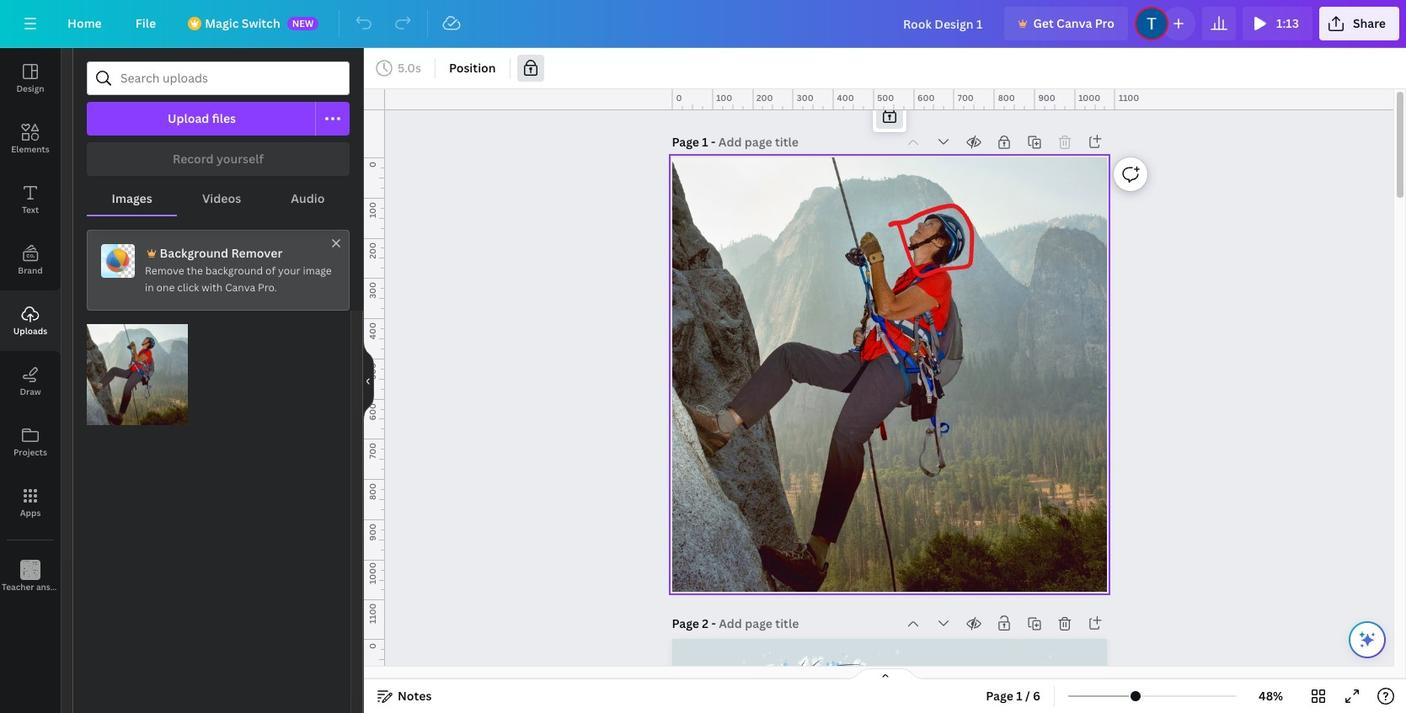 Task type: vqa. For each thing, say whether or not it's contained in the screenshot.
the
yes



Task type: describe. For each thing, give the bounding box(es) containing it.
canva assistant image
[[1358, 630, 1378, 651]]

file
[[135, 15, 156, 31]]

new
[[292, 17, 314, 29]]

1 horizontal spatial 200
[[757, 92, 773, 104]]

1 vertical spatial 200
[[367, 242, 378, 259]]

uploads
[[13, 325, 47, 337]]

draw
[[20, 386, 41, 398]]

5.0s
[[398, 60, 421, 76]]

1:13
[[1277, 15, 1299, 31]]

with
[[202, 281, 223, 295]]

brand button
[[0, 230, 61, 291]]

5.0s button
[[371, 55, 428, 82]]

background
[[160, 245, 228, 261]]

notes button
[[371, 683, 439, 710]]

upload files
[[168, 110, 236, 126]]

answer
[[36, 581, 65, 593]]

- for page 2 -
[[712, 616, 716, 632]]

record
[[173, 151, 214, 167]]

0 vertical spatial 100
[[716, 92, 733, 104]]

switch
[[242, 15, 280, 31]]

0 horizontal spatial 500
[[367, 363, 378, 380]]

- for page 1 -
[[711, 134, 716, 150]]

upload
[[168, 110, 209, 126]]

get canva pro
[[1033, 15, 1115, 31]]

text
[[22, 204, 39, 216]]

0 vertical spatial 600
[[918, 92, 935, 104]]

remove
[[145, 264, 184, 278]]

videos
[[202, 190, 241, 206]]

projects
[[13, 447, 47, 458]]

page for page 2
[[672, 616, 699, 632]]

apps
[[20, 507, 41, 519]]

your
[[278, 264, 300, 278]]

0 vertical spatial 800
[[998, 92, 1015, 104]]

2 vertical spatial 0
[[367, 644, 378, 650]]

1 vertical spatial 600
[[367, 403, 378, 421]]

background remover
[[160, 245, 283, 261]]

1 vertical spatial 1100
[[367, 604, 378, 625]]

of
[[266, 264, 276, 278]]

elements button
[[0, 109, 61, 169]]

page 1 / 6
[[986, 688, 1041, 704]]

position button
[[442, 55, 503, 82]]

images button
[[87, 183, 177, 215]]

record yourself button
[[87, 142, 350, 176]]

page 1 -
[[672, 134, 719, 150]]

position
[[449, 60, 496, 76]]

0 vertical spatial 400
[[837, 92, 854, 104]]

1 vertical spatial 300
[[367, 283, 378, 299]]

1 vertical spatial 900
[[367, 524, 378, 541]]

videos button
[[177, 183, 266, 215]]

share button
[[1319, 7, 1400, 40]]

1 horizontal spatial 500
[[877, 92, 894, 104]]

image
[[303, 264, 332, 278]]

teacher answer keys
[[2, 581, 86, 593]]

0 vertical spatial 300
[[797, 92, 814, 104]]

Search uploads search field
[[120, 62, 339, 94]]

the
[[187, 264, 203, 278]]

page for page 1
[[672, 134, 699, 150]]

page 1 / 6 button
[[979, 683, 1047, 710]]

files
[[212, 110, 236, 126]]

elements
[[11, 143, 49, 155]]

click
[[177, 281, 199, 295]]



Task type: locate. For each thing, give the bounding box(es) containing it.
1 vertical spatial 1000
[[367, 563, 378, 585]]

side panel tab list
[[0, 48, 86, 608]]

48% button
[[1244, 683, 1299, 710]]

0 horizontal spatial 400
[[367, 323, 378, 340]]

1
[[702, 134, 708, 150], [1016, 688, 1023, 704]]

1 - from the top
[[711, 134, 716, 150]]

pro.
[[258, 281, 277, 295]]

canva down background
[[225, 281, 255, 295]]

0 horizontal spatial 600
[[367, 403, 378, 421]]

1 vertical spatial canva
[[225, 281, 255, 295]]

page 2 -
[[672, 616, 719, 632]]

100 up page 1 -
[[716, 92, 733, 104]]

audio
[[291, 190, 325, 206]]

1 left /
[[1016, 688, 1023, 704]]

draw button
[[0, 351, 61, 412]]

1 horizontal spatial 800
[[998, 92, 1015, 104]]

1000
[[1079, 92, 1101, 104], [367, 563, 378, 585]]

apps button
[[0, 473, 61, 533]]

0 vertical spatial page
[[672, 134, 699, 150]]

canva left the pro
[[1057, 15, 1092, 31]]

1 horizontal spatial 400
[[837, 92, 854, 104]]

design button
[[0, 48, 61, 109]]

0 vertical spatial 900
[[1038, 92, 1056, 104]]

100 right audio button
[[367, 202, 378, 218]]

1 horizontal spatial 1
[[1016, 688, 1023, 704]]

get canva pro button
[[1005, 7, 1128, 40]]

show pages image
[[845, 668, 926, 682]]

share
[[1353, 15, 1386, 31]]

remover
[[231, 245, 283, 261]]

1100
[[1119, 92, 1140, 104], [367, 604, 378, 625]]

magic switch
[[205, 15, 280, 31]]

page
[[672, 134, 699, 150], [672, 616, 699, 632], [986, 688, 1014, 704]]

0 horizontal spatial 900
[[367, 524, 378, 541]]

page left /
[[986, 688, 1014, 704]]

1 vertical spatial 0
[[367, 162, 378, 168]]

1 vertical spatial 800
[[367, 484, 378, 501]]

6
[[1033, 688, 1041, 704]]

main menu bar
[[0, 0, 1406, 48]]

design
[[16, 83, 44, 94]]

/
[[1025, 688, 1030, 704]]

1 for /
[[1016, 688, 1023, 704]]

0 horizontal spatial 300
[[367, 283, 378, 299]]

keys
[[67, 581, 86, 593]]

900
[[1038, 92, 1056, 104], [367, 524, 378, 541]]

in
[[145, 281, 154, 295]]

magic
[[205, 15, 239, 31]]

0 horizontal spatial 1000
[[367, 563, 378, 585]]

upload files button
[[87, 102, 316, 136]]

2 - from the top
[[712, 616, 716, 632]]

0
[[676, 92, 682, 104], [367, 162, 378, 168], [367, 644, 378, 650]]

1 vertical spatial 100
[[367, 202, 378, 218]]

1 inside button
[[1016, 688, 1023, 704]]

canva
[[1057, 15, 1092, 31], [225, 281, 255, 295]]

0 vertical spatial 1
[[702, 134, 708, 150]]

0 vertical spatial 700
[[958, 92, 974, 104]]

home
[[67, 15, 102, 31]]

1 horizontal spatial 900
[[1038, 92, 1056, 104]]

0 vertical spatial -
[[711, 134, 716, 150]]

audio button
[[266, 183, 350, 215]]

700 down the design title text field
[[958, 92, 974, 104]]

200
[[757, 92, 773, 104], [367, 242, 378, 259]]

Page title text field
[[719, 616, 801, 633]]

text button
[[0, 169, 61, 230]]

1 left page title text box
[[702, 134, 708, 150]]

0 horizontal spatial canva
[[225, 281, 255, 295]]

pro
[[1095, 15, 1115, 31]]

1:13 button
[[1243, 7, 1313, 40]]

- right 2
[[712, 616, 716, 632]]

projects button
[[0, 412, 61, 473]]

-
[[711, 134, 716, 150], [712, 616, 716, 632]]

100
[[716, 92, 733, 104], [367, 202, 378, 218]]

0 vertical spatial canva
[[1057, 15, 1092, 31]]

0 vertical spatial 1000
[[1079, 92, 1101, 104]]

page inside button
[[986, 688, 1014, 704]]

0 vertical spatial 0
[[676, 92, 682, 104]]

700 down hide image
[[367, 444, 378, 460]]

1 horizontal spatial 100
[[716, 92, 733, 104]]

800
[[998, 92, 1015, 104], [367, 484, 378, 501]]

1 horizontal spatial 300
[[797, 92, 814, 104]]

300
[[797, 92, 814, 104], [367, 283, 378, 299]]

- left page title text box
[[711, 134, 716, 150]]

Page title text field
[[719, 134, 801, 151]]

500
[[877, 92, 894, 104], [367, 363, 378, 380]]

home link
[[54, 7, 115, 40]]

images
[[112, 190, 152, 206]]

0 horizontal spatial 1
[[702, 134, 708, 150]]

48%
[[1259, 688, 1283, 704]]

1 vertical spatial 700
[[367, 444, 378, 460]]

teacher
[[2, 581, 34, 593]]

600
[[918, 92, 935, 104], [367, 403, 378, 421]]

0 horizontal spatial 800
[[367, 484, 378, 501]]

700
[[958, 92, 974, 104], [367, 444, 378, 460]]

;
[[29, 583, 32, 594]]

400
[[837, 92, 854, 104], [367, 323, 378, 340]]

0 horizontal spatial 100
[[367, 202, 378, 218]]

one
[[156, 281, 175, 295]]

get
[[1033, 15, 1054, 31]]

1 horizontal spatial 1100
[[1119, 92, 1140, 104]]

1 vertical spatial 500
[[367, 363, 378, 380]]

page left page title text box
[[672, 134, 699, 150]]

1 for -
[[702, 134, 708, 150]]

1 horizontal spatial canva
[[1057, 15, 1092, 31]]

1 vertical spatial 400
[[367, 323, 378, 340]]

0 vertical spatial 200
[[757, 92, 773, 104]]

group
[[87, 314, 188, 426]]

brand
[[18, 265, 43, 276]]

file button
[[122, 7, 170, 40]]

notes
[[398, 688, 432, 704]]

1 horizontal spatial 600
[[918, 92, 935, 104]]

1 vertical spatial -
[[712, 616, 716, 632]]

Design title text field
[[890, 7, 998, 40]]

canva inside button
[[1057, 15, 1092, 31]]

1 horizontal spatial 700
[[958, 92, 974, 104]]

1 horizontal spatial 1000
[[1079, 92, 1101, 104]]

0 horizontal spatial 700
[[367, 444, 378, 460]]

1 vertical spatial 1
[[1016, 688, 1023, 704]]

background
[[205, 264, 263, 278]]

0 horizontal spatial 200
[[367, 242, 378, 259]]

record yourself
[[173, 151, 264, 167]]

uploads button
[[0, 291, 61, 351]]

0 vertical spatial 1100
[[1119, 92, 1140, 104]]

1 vertical spatial page
[[672, 616, 699, 632]]

yourself
[[216, 151, 264, 167]]

remove the background of your image in one click with canva pro.
[[145, 264, 332, 295]]

canva inside remove the background of your image in one click with canva pro.
[[225, 281, 255, 295]]

page left 2
[[672, 616, 699, 632]]

2
[[702, 616, 709, 632]]

0 vertical spatial 500
[[877, 92, 894, 104]]

hide image
[[363, 340, 374, 421]]

0 horizontal spatial 1100
[[367, 604, 378, 625]]

2 vertical spatial page
[[986, 688, 1014, 704]]



